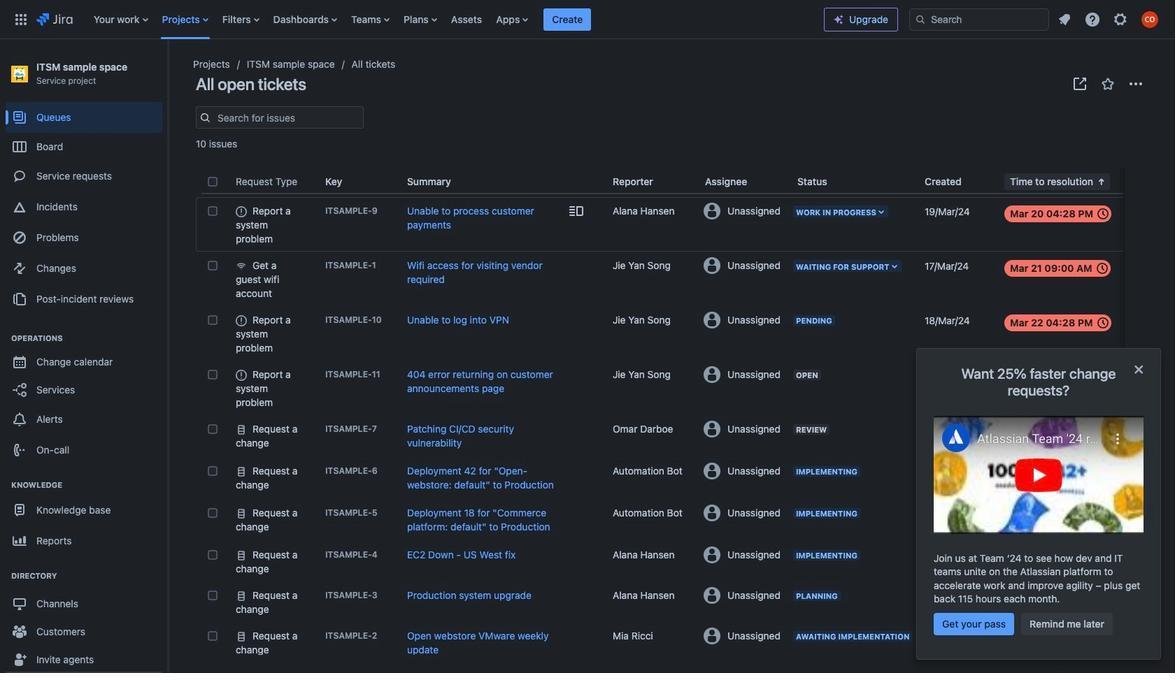 Task type: describe. For each thing, give the bounding box(es) containing it.
1 horizontal spatial list
[[1053, 7, 1167, 32]]

Search for issues field
[[213, 108, 363, 127]]

appswitcher icon image
[[13, 11, 29, 28]]

ascending icon image
[[1094, 174, 1111, 190]]

open issue in sidebar image
[[568, 203, 585, 220]]

heading for directory group
[[6, 571, 162, 582]]

sidebar navigation image
[[153, 56, 183, 84]]

notifications image
[[1057, 11, 1074, 28]]

star image
[[1100, 76, 1117, 92]]

actions image
[[1128, 76, 1145, 92]]

Search field
[[910, 8, 1050, 30]]

help image
[[1085, 11, 1102, 28]]

knowledge group
[[6, 466, 162, 674]]

your profile and settings image
[[1142, 11, 1159, 28]]

0 horizontal spatial list
[[87, 0, 824, 39]]

search image
[[915, 14, 927, 25]]



Task type: locate. For each thing, give the bounding box(es) containing it.
None search field
[[910, 8, 1050, 30]]

list
[[87, 0, 824, 39], [1053, 7, 1167, 32]]

watch atlassian team '24 video dialog
[[917, 349, 1162, 661]]

group
[[6, 98, 162, 319]]

primary element
[[8, 0, 824, 39]]

list item
[[544, 0, 592, 39]]

heading for knowledge group
[[6, 480, 162, 491]]

3 heading from the top
[[6, 571, 162, 582]]

0 vertical spatial heading
[[6, 333, 162, 344]]

settings image
[[1113, 11, 1130, 28]]

1 heading from the top
[[6, 333, 162, 344]]

banner
[[0, 0, 1176, 39]]

jira image
[[36, 11, 73, 28], [36, 11, 73, 28]]

heading for operations group
[[6, 333, 162, 344]]

2 heading from the top
[[6, 480, 162, 491]]

2 vertical spatial heading
[[6, 571, 162, 582]]

operations group
[[6, 319, 162, 470]]

directory group
[[6, 557, 162, 674]]

1 vertical spatial heading
[[6, 480, 162, 491]]

heading
[[6, 333, 162, 344], [6, 480, 162, 491], [6, 571, 162, 582]]



Task type: vqa. For each thing, say whether or not it's contained in the screenshot.
THE CHOOSE JIRA PRODUCTS text box
no



